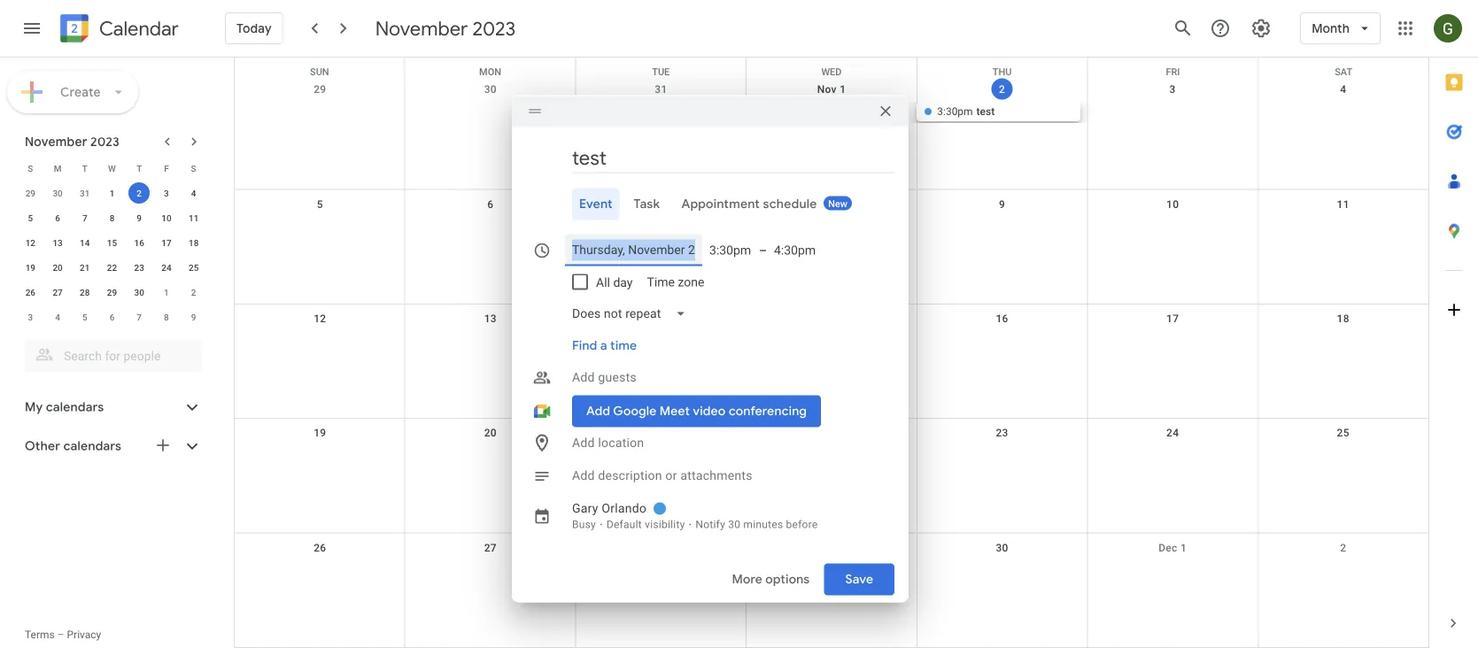 Task type: vqa. For each thing, say whether or not it's contained in the screenshot.
20 within grid
yes



Task type: describe. For each thing, give the bounding box(es) containing it.
december 3 element
[[20, 307, 41, 328]]

10 for november 2023
[[161, 213, 171, 223]]

1 horizontal spatial 6
[[110, 312, 115, 322]]

attachments
[[681, 469, 753, 483]]

3 for nov 1
[[1170, 83, 1176, 96]]

8 for november 2023
[[110, 213, 115, 223]]

1 horizontal spatial tab list
[[1430, 58, 1479, 599]]

before
[[786, 519, 818, 531]]

15 element
[[101, 232, 123, 253]]

10 element
[[156, 207, 177, 229]]

to element
[[759, 243, 767, 258]]

month
[[1312, 20, 1350, 36]]

31 for 1
[[80, 188, 90, 198]]

11 element
[[183, 207, 204, 229]]

1 up december 8 element at the left of the page
[[164, 287, 169, 298]]

october 31 element
[[74, 182, 95, 204]]

notify
[[696, 519, 726, 531]]

guests
[[598, 370, 637, 385]]

sun
[[310, 66, 329, 78]]

other calendars
[[25, 439, 121, 454]]

1 horizontal spatial 5
[[82, 312, 87, 322]]

add for add description or attachments
[[572, 469, 595, 483]]

privacy link
[[67, 629, 101, 641]]

row containing 3
[[17, 305, 207, 330]]

20 inside 'element'
[[53, 262, 63, 273]]

Search for people text field
[[35, 340, 191, 372]]

19 inside 'element'
[[25, 262, 35, 273]]

month button
[[1301, 7, 1381, 50]]

27 for 1
[[53, 287, 63, 298]]

5 for november 2023
[[28, 213, 33, 223]]

new element
[[824, 196, 852, 210]]

17 element
[[156, 232, 177, 253]]

0 horizontal spatial november
[[25, 134, 87, 150]]

26 for 1
[[25, 287, 35, 298]]

test
[[977, 105, 995, 118]]

today button
[[225, 7, 283, 50]]

1 horizontal spatial 9
[[191, 312, 196, 322]]

wed
[[822, 66, 842, 78]]

1 vertical spatial –
[[57, 629, 64, 641]]

3:30pm
[[937, 105, 973, 118]]

Start time text field
[[710, 234, 752, 266]]

settings menu image
[[1251, 18, 1272, 39]]

row containing sun
[[235, 58, 1429, 78]]

29 element
[[101, 282, 123, 303]]

18 inside row group
[[189, 237, 199, 248]]

create
[[60, 84, 101, 100]]

default
[[607, 519, 642, 531]]

december 6 element
[[101, 307, 123, 328]]

time zone button
[[640, 266, 712, 298]]

my calendars
[[25, 400, 104, 415]]

add other calendars image
[[154, 437, 172, 454]]

22 element
[[101, 257, 123, 278]]

20 element
[[47, 257, 68, 278]]

2 cell
[[126, 181, 153, 206]]

fri
[[1166, 66, 1180, 78]]

28
[[80, 287, 90, 298]]

6 for november 2023
[[55, 213, 60, 223]]

1 horizontal spatial –
[[759, 243, 767, 258]]

12 inside row group
[[25, 237, 35, 248]]

2 cell from the left
[[405, 102, 576, 123]]

tab list containing event
[[526, 188, 895, 220]]

24 inside grid
[[1167, 427, 1179, 440]]

appointment schedule
[[682, 196, 817, 212]]

calendar heading
[[96, 16, 179, 41]]

19 inside grid
[[314, 427, 326, 440]]

8 for sun
[[829, 198, 835, 210]]

17 inside grid
[[1167, 313, 1179, 325]]

16 inside row group
[[134, 237, 144, 248]]

0 horizontal spatial 3
[[28, 312, 33, 322]]

Add title text field
[[572, 145, 895, 171]]

3:30pm test
[[937, 105, 995, 118]]

9 for sun
[[999, 198, 1006, 210]]

terms
[[25, 629, 55, 641]]

time
[[647, 275, 675, 289]]

23 element
[[129, 257, 150, 278]]

2 vertical spatial 29
[[107, 287, 117, 298]]

7 for november 2023
[[82, 213, 87, 223]]

Start date text field
[[572, 240, 695, 261]]

sat
[[1335, 66, 1353, 78]]

october 29 element
[[20, 182, 41, 204]]

event button
[[572, 188, 620, 220]]

4 for nov 1
[[1340, 83, 1347, 96]]

my calendars button
[[4, 393, 220, 422]]

1 down w
[[110, 188, 115, 198]]

10 for sun
[[1167, 198, 1179, 210]]

add guests
[[572, 370, 637, 385]]

12 element
[[20, 232, 41, 253]]

4 cell from the left
[[1088, 102, 1258, 123]]

18 element
[[183, 232, 204, 253]]

row group containing 29
[[17, 181, 207, 330]]

16 inside grid
[[996, 313, 1009, 325]]

schedule
[[763, 196, 817, 212]]

task button
[[627, 188, 667, 220]]

2 s from the left
[[191, 163, 196, 174]]

25 element
[[183, 257, 204, 278]]

gary
[[572, 501, 599, 516]]

december 8 element
[[156, 307, 177, 328]]

or
[[666, 469, 677, 483]]

13 inside grid
[[484, 313, 497, 325]]

21 inside row group
[[80, 262, 90, 273]]

f
[[164, 163, 169, 174]]

31 for nov 1
[[655, 83, 668, 96]]

row containing s
[[17, 156, 207, 181]]

0 horizontal spatial 4
[[55, 312, 60, 322]]

calendars for my calendars
[[46, 400, 104, 415]]

terms – privacy
[[25, 629, 101, 641]]

calendar
[[99, 16, 179, 41]]

all day
[[596, 275, 633, 289]]

thu
[[993, 66, 1012, 78]]

22
[[107, 262, 117, 273]]



Task type: locate. For each thing, give the bounding box(es) containing it.
add guests button
[[565, 362, 895, 394]]

november 2023 up 'm'
[[25, 134, 120, 150]]

7 for sun
[[658, 198, 664, 210]]

description
[[598, 469, 662, 483]]

19
[[25, 262, 35, 273], [314, 427, 326, 440]]

26
[[25, 287, 35, 298], [314, 542, 326, 554]]

0 horizontal spatial 2023
[[90, 134, 120, 150]]

december 2 element
[[183, 282, 204, 303]]

0 vertical spatial 6
[[487, 198, 494, 210]]

0 vertical spatial –
[[759, 243, 767, 258]]

1 horizontal spatial 3
[[164, 188, 169, 198]]

1 horizontal spatial 24
[[1167, 427, 1179, 440]]

grid containing 2
[[234, 58, 1429, 648]]

task
[[634, 196, 660, 212]]

End time text field
[[774, 234, 817, 266]]

0 horizontal spatial 12
[[25, 237, 35, 248]]

0 vertical spatial 13
[[53, 237, 63, 248]]

11
[[1337, 198, 1350, 210], [189, 213, 199, 223]]

2 horizontal spatial 7
[[658, 198, 664, 210]]

3 down 'f'
[[164, 188, 169, 198]]

find
[[572, 338, 597, 354]]

a
[[600, 338, 607, 354]]

0 vertical spatial 31
[[655, 83, 668, 96]]

1 vertical spatial 16
[[996, 313, 1009, 325]]

1 right nov
[[840, 83, 846, 96]]

9
[[999, 198, 1006, 210], [137, 213, 142, 223], [191, 312, 196, 322]]

25 inside row group
[[189, 262, 199, 273]]

add description or attachments
[[572, 469, 753, 483]]

31
[[655, 83, 668, 96], [80, 188, 90, 198]]

event
[[579, 196, 613, 212]]

other
[[25, 439, 60, 454]]

1 horizontal spatial 13
[[484, 313, 497, 325]]

find a time button
[[565, 330, 644, 362]]

26 inside grid
[[314, 542, 326, 554]]

row containing 29
[[17, 181, 207, 206]]

12
[[25, 237, 35, 248], [314, 313, 326, 325]]

november
[[375, 16, 468, 41], [25, 134, 87, 150]]

0 horizontal spatial november 2023
[[25, 134, 120, 150]]

0 horizontal spatial 6
[[55, 213, 60, 223]]

2
[[999, 83, 1006, 95], [137, 188, 142, 198], [191, 287, 196, 298], [1340, 542, 1347, 554]]

30 element
[[129, 282, 150, 303]]

1 vertical spatial 14
[[655, 313, 668, 325]]

0 horizontal spatial 16
[[134, 237, 144, 248]]

zone
[[678, 275, 705, 289]]

27 element
[[47, 282, 68, 303]]

0 vertical spatial 18
[[189, 237, 199, 248]]

1 horizontal spatial t
[[137, 163, 142, 174]]

27
[[53, 287, 63, 298], [484, 542, 497, 554]]

1 horizontal spatial 7
[[137, 312, 142, 322]]

cell down mon at left top
[[405, 102, 576, 123]]

2 vertical spatial 3
[[28, 312, 33, 322]]

cell down fri
[[1088, 102, 1258, 123]]

cell
[[235, 102, 405, 123], [405, 102, 576, 123], [747, 102, 917, 123], [1088, 102, 1258, 123]]

main drawer image
[[21, 18, 43, 39]]

2 horizontal spatial 4
[[1340, 83, 1347, 96]]

0 horizontal spatial 13
[[53, 237, 63, 248]]

1 vertical spatial 10
[[161, 213, 171, 223]]

add left the location
[[572, 436, 595, 450]]

1 vertical spatial 12
[[314, 313, 326, 325]]

12 inside grid
[[314, 313, 326, 325]]

1 vertical spatial 27
[[484, 542, 497, 554]]

1 horizontal spatial 16
[[996, 313, 1009, 325]]

7 up start date text field
[[658, 198, 664, 210]]

0 vertical spatial 4
[[1340, 83, 1347, 96]]

4 down sat
[[1340, 83, 1347, 96]]

1 s from the left
[[28, 163, 33, 174]]

tue
[[652, 66, 670, 78]]

4 for 1
[[191, 188, 196, 198]]

27 inside "element"
[[53, 287, 63, 298]]

29 for nov 1
[[314, 83, 326, 96]]

21 right the location
[[655, 427, 668, 440]]

2023 up mon at left top
[[473, 16, 516, 41]]

27 inside grid
[[484, 542, 497, 554]]

2 vertical spatial add
[[572, 469, 595, 483]]

1 vertical spatial 8
[[110, 213, 115, 223]]

calendars for other calendars
[[63, 439, 121, 454]]

0 horizontal spatial 9
[[137, 213, 142, 223]]

26 for dec 1
[[314, 542, 326, 554]]

8
[[829, 198, 835, 210], [110, 213, 115, 223], [164, 312, 169, 322]]

17
[[161, 237, 171, 248], [1167, 313, 1179, 325]]

0 vertical spatial 19
[[25, 262, 35, 273]]

add for add location
[[572, 436, 595, 450]]

8 inside grid
[[829, 198, 835, 210]]

nov 1
[[817, 83, 846, 96]]

4 down 27 "element"
[[55, 312, 60, 322]]

14 down the time in the left top of the page
[[655, 313, 668, 325]]

t up october 31 element at left top
[[82, 163, 88, 174]]

0 horizontal spatial 5
[[28, 213, 33, 223]]

0 vertical spatial 2023
[[473, 16, 516, 41]]

0 vertical spatial 8
[[829, 198, 835, 210]]

december 5 element
[[74, 307, 95, 328]]

dec 1
[[1159, 542, 1187, 554]]

gary orlando
[[572, 501, 647, 516]]

0 horizontal spatial 21
[[80, 262, 90, 273]]

grid
[[234, 58, 1429, 648]]

calendars down my calendars 'dropdown button'
[[63, 439, 121, 454]]

3 add from the top
[[572, 469, 595, 483]]

2023
[[473, 16, 516, 41], [90, 134, 120, 150]]

visibility
[[645, 519, 685, 531]]

30
[[484, 83, 497, 96], [53, 188, 63, 198], [134, 287, 144, 298], [728, 519, 741, 531], [996, 542, 1009, 554]]

11 for november 2023
[[189, 213, 199, 223]]

1 vertical spatial 17
[[1167, 313, 1179, 325]]

17 inside 17 element
[[161, 237, 171, 248]]

10
[[1167, 198, 1179, 210], [161, 213, 171, 223]]

13 element
[[47, 232, 68, 253]]

2 vertical spatial 6
[[110, 312, 115, 322]]

0 vertical spatial 9
[[999, 198, 1006, 210]]

1 horizontal spatial 29
[[107, 287, 117, 298]]

calendars inside my calendars 'dropdown button'
[[46, 400, 104, 415]]

1 horizontal spatial 12
[[314, 313, 326, 325]]

mon
[[479, 66, 501, 78]]

0 vertical spatial november 2023
[[375, 16, 516, 41]]

new
[[828, 198, 848, 210]]

1 vertical spatial 21
[[655, 427, 668, 440]]

23
[[134, 262, 144, 273], [996, 427, 1009, 440]]

1 vertical spatial 20
[[484, 427, 497, 440]]

busy
[[572, 519, 596, 531]]

31 inside row group
[[80, 188, 90, 198]]

3 down 26 'element'
[[28, 312, 33, 322]]

default visibility
[[607, 519, 685, 531]]

0 vertical spatial 14
[[80, 237, 90, 248]]

0 vertical spatial 26
[[25, 287, 35, 298]]

create button
[[7, 71, 138, 113]]

calendars inside other calendars dropdown button
[[63, 439, 121, 454]]

1 horizontal spatial 20
[[484, 427, 497, 440]]

tab list
[[1430, 58, 1479, 599], [526, 188, 895, 220]]

23 inside 23 element
[[134, 262, 144, 273]]

0 horizontal spatial 10
[[161, 213, 171, 223]]

1 horizontal spatial 17
[[1167, 313, 1179, 325]]

minutes
[[744, 519, 783, 531]]

0 horizontal spatial 31
[[80, 188, 90, 198]]

13
[[53, 237, 63, 248], [484, 313, 497, 325]]

0 vertical spatial 3
[[1170, 83, 1176, 96]]

m
[[54, 163, 62, 174]]

21 up the "28"
[[80, 262, 90, 273]]

3 down fri
[[1170, 83, 1176, 96]]

add inside dropdown button
[[572, 370, 595, 385]]

time
[[610, 338, 637, 354]]

november 2023
[[375, 16, 516, 41], [25, 134, 120, 150]]

t
[[82, 163, 88, 174], [137, 163, 142, 174]]

2 horizontal spatial 6
[[487, 198, 494, 210]]

29 inside grid
[[314, 83, 326, 96]]

14 element
[[74, 232, 95, 253]]

4 inside grid
[[1340, 83, 1347, 96]]

december 4 element
[[47, 307, 68, 328]]

w
[[108, 163, 116, 174]]

1 vertical spatial 11
[[189, 213, 199, 223]]

cell down nov 1
[[747, 102, 917, 123]]

row
[[235, 58, 1429, 78], [235, 75, 1429, 190], [17, 156, 207, 181], [17, 181, 207, 206], [235, 190, 1429, 305], [17, 206, 207, 230], [17, 230, 207, 255], [17, 255, 207, 280], [17, 280, 207, 305], [235, 305, 1429, 419], [17, 305, 207, 330], [235, 419, 1429, 534], [235, 534, 1429, 648]]

add for add guests
[[572, 370, 595, 385]]

2, today element
[[129, 182, 150, 204]]

1 horizontal spatial 4
[[191, 188, 196, 198]]

0 horizontal spatial 8
[[110, 213, 115, 223]]

29 down 22
[[107, 287, 117, 298]]

29 for 1
[[25, 188, 35, 198]]

december 9 element
[[183, 307, 204, 328]]

1 vertical spatial 18
[[1337, 313, 1350, 325]]

31 down the tue
[[655, 83, 668, 96]]

s up october 29 element
[[28, 163, 33, 174]]

28 element
[[74, 282, 95, 303]]

add down find on the left of the page
[[572, 370, 595, 385]]

0 vertical spatial 23
[[134, 262, 144, 273]]

6 inside grid
[[487, 198, 494, 210]]

11 inside grid
[[1337, 198, 1350, 210]]

6 for sun
[[487, 198, 494, 210]]

october 30 element
[[47, 182, 68, 204]]

time zone
[[647, 275, 705, 289]]

0 horizontal spatial 11
[[189, 213, 199, 223]]

0 horizontal spatial 14
[[80, 237, 90, 248]]

calendar element
[[57, 11, 179, 50]]

18
[[189, 237, 199, 248], [1337, 313, 1350, 325]]

7
[[658, 198, 664, 210], [82, 213, 87, 223], [137, 312, 142, 322]]

1 vertical spatial 25
[[1337, 427, 1350, 440]]

privacy
[[67, 629, 101, 641]]

calendars up "other calendars"
[[46, 400, 104, 415]]

11 inside row group
[[189, 213, 199, 223]]

3 cell from the left
[[747, 102, 917, 123]]

1 right dec
[[1181, 542, 1187, 554]]

my
[[25, 400, 43, 415]]

25 inside grid
[[1337, 427, 1350, 440]]

13 inside row group
[[53, 237, 63, 248]]

4
[[1340, 83, 1347, 96], [191, 188, 196, 198], [55, 312, 60, 322]]

0 vertical spatial 11
[[1337, 198, 1350, 210]]

23 inside grid
[[996, 427, 1009, 440]]

1 horizontal spatial 2023
[[473, 16, 516, 41]]

1 add from the top
[[572, 370, 595, 385]]

row containing 2
[[235, 75, 1429, 190]]

add
[[572, 370, 595, 385], [572, 436, 595, 450], [572, 469, 595, 483]]

all
[[596, 275, 610, 289]]

0 vertical spatial november
[[375, 16, 468, 41]]

0 horizontal spatial 7
[[82, 213, 87, 223]]

26 element
[[20, 282, 41, 303]]

0 horizontal spatial 24
[[161, 262, 171, 273]]

0 vertical spatial 25
[[189, 262, 199, 273]]

1 vertical spatial 19
[[314, 427, 326, 440]]

0 vertical spatial 12
[[25, 237, 35, 248]]

29 left the october 30 element
[[25, 188, 35, 198]]

16 element
[[129, 232, 150, 253]]

24 element
[[156, 257, 177, 278]]

8 up 15 element
[[110, 213, 115, 223]]

31 inside grid
[[655, 83, 668, 96]]

1 cell from the left
[[235, 102, 405, 123]]

None field
[[565, 298, 700, 330]]

1 horizontal spatial 11
[[1337, 198, 1350, 210]]

december 1 element
[[156, 282, 177, 303]]

– right terms link
[[57, 629, 64, 641]]

24
[[161, 262, 171, 273], [1167, 427, 1179, 440]]

add up gary
[[572, 469, 595, 483]]

5
[[317, 198, 323, 210], [28, 213, 33, 223], [82, 312, 87, 322]]

4 up 11 element
[[191, 188, 196, 198]]

1
[[840, 83, 846, 96], [110, 188, 115, 198], [164, 287, 169, 298], [1181, 542, 1187, 554]]

2 horizontal spatial 29
[[314, 83, 326, 96]]

1 vertical spatial 13
[[484, 313, 497, 325]]

9 for november 2023
[[137, 213, 142, 223]]

31 right the october 30 element
[[80, 188, 90, 198]]

3
[[1170, 83, 1176, 96], [164, 188, 169, 198], [28, 312, 33, 322]]

dec
[[1159, 542, 1178, 554]]

21 element
[[74, 257, 95, 278]]

december 7 element
[[129, 307, 150, 328]]

8 down the december 1 element
[[164, 312, 169, 322]]

3 for 1
[[164, 188, 169, 198]]

t up 2 cell
[[137, 163, 142, 174]]

terms link
[[25, 629, 55, 641]]

appointment
[[682, 196, 760, 212]]

14
[[80, 237, 90, 248], [655, 313, 668, 325]]

2 t from the left
[[137, 163, 142, 174]]

7 down 30 element
[[137, 312, 142, 322]]

7 down october 31 element at left top
[[82, 213, 87, 223]]

0 vertical spatial 21
[[80, 262, 90, 273]]

18 inside grid
[[1337, 313, 1350, 325]]

1 vertical spatial 29
[[25, 188, 35, 198]]

19 element
[[20, 257, 41, 278]]

1 horizontal spatial november
[[375, 16, 468, 41]]

1 vertical spatial add
[[572, 436, 595, 450]]

2 horizontal spatial 5
[[317, 198, 323, 210]]

27 for dec 1
[[484, 542, 497, 554]]

29
[[314, 83, 326, 96], [25, 188, 35, 198], [107, 287, 117, 298]]

0 horizontal spatial 18
[[189, 237, 199, 248]]

orlando
[[602, 501, 647, 516]]

14 up 21 element
[[80, 237, 90, 248]]

1 horizontal spatial november 2023
[[375, 16, 516, 41]]

1 vertical spatial 2023
[[90, 134, 120, 150]]

today
[[237, 20, 272, 36]]

0 vertical spatial 16
[[134, 237, 144, 248]]

0 vertical spatial 5
[[317, 198, 323, 210]]

day
[[613, 275, 633, 289]]

1 horizontal spatial 14
[[655, 313, 668, 325]]

notify 30 minutes before
[[696, 519, 818, 531]]

14 inside 14 element
[[80, 237, 90, 248]]

7 inside grid
[[658, 198, 664, 210]]

14 inside grid
[[655, 313, 668, 325]]

8 right schedule
[[829, 198, 835, 210]]

26 inside 26 'element'
[[25, 287, 35, 298]]

1 horizontal spatial 8
[[164, 312, 169, 322]]

0 horizontal spatial 27
[[53, 287, 63, 298]]

cell down sun
[[235, 102, 405, 123]]

2 add from the top
[[572, 436, 595, 450]]

location
[[598, 436, 644, 450]]

9 inside grid
[[999, 198, 1006, 210]]

november 2023 grid
[[17, 156, 207, 330]]

29 down sun
[[314, 83, 326, 96]]

add location
[[572, 436, 644, 450]]

15
[[107, 237, 117, 248]]

1 horizontal spatial 23
[[996, 427, 1009, 440]]

– left end time text box
[[759, 243, 767, 258]]

1 vertical spatial 23
[[996, 427, 1009, 440]]

2 vertical spatial 7
[[137, 312, 142, 322]]

20
[[53, 262, 63, 273], [484, 427, 497, 440]]

nov
[[817, 83, 837, 96]]

6
[[487, 198, 494, 210], [55, 213, 60, 223], [110, 312, 115, 322]]

row group
[[17, 181, 207, 330]]

5 for sun
[[317, 198, 323, 210]]

s
[[28, 163, 33, 174], [191, 163, 196, 174]]

0 horizontal spatial 23
[[134, 262, 144, 273]]

0 horizontal spatial –
[[57, 629, 64, 641]]

10 inside november 2023 grid
[[161, 213, 171, 223]]

november 2023 up mon at left top
[[375, 16, 516, 41]]

21 inside grid
[[655, 427, 668, 440]]

0 vertical spatial 24
[[161, 262, 171, 273]]

find a time
[[572, 338, 637, 354]]

1 t from the left
[[82, 163, 88, 174]]

11 for sun
[[1337, 198, 1350, 210]]

other calendars button
[[4, 432, 220, 461]]

24 inside row group
[[161, 262, 171, 273]]

None search field
[[0, 333, 220, 372]]

0 vertical spatial 10
[[1167, 198, 1179, 210]]

–
[[759, 243, 767, 258], [57, 629, 64, 641]]

1 vertical spatial 7
[[82, 213, 87, 223]]

1 horizontal spatial 19
[[314, 427, 326, 440]]

2023 up w
[[90, 134, 120, 150]]

2 inside cell
[[137, 188, 142, 198]]

1 vertical spatial november 2023
[[25, 134, 120, 150]]

s right 'f'
[[191, 163, 196, 174]]

1 horizontal spatial 26
[[314, 542, 326, 554]]

1 vertical spatial 9
[[137, 213, 142, 223]]

1 horizontal spatial 10
[[1167, 198, 1179, 210]]

1 vertical spatial 24
[[1167, 427, 1179, 440]]

25
[[189, 262, 199, 273], [1337, 427, 1350, 440]]



